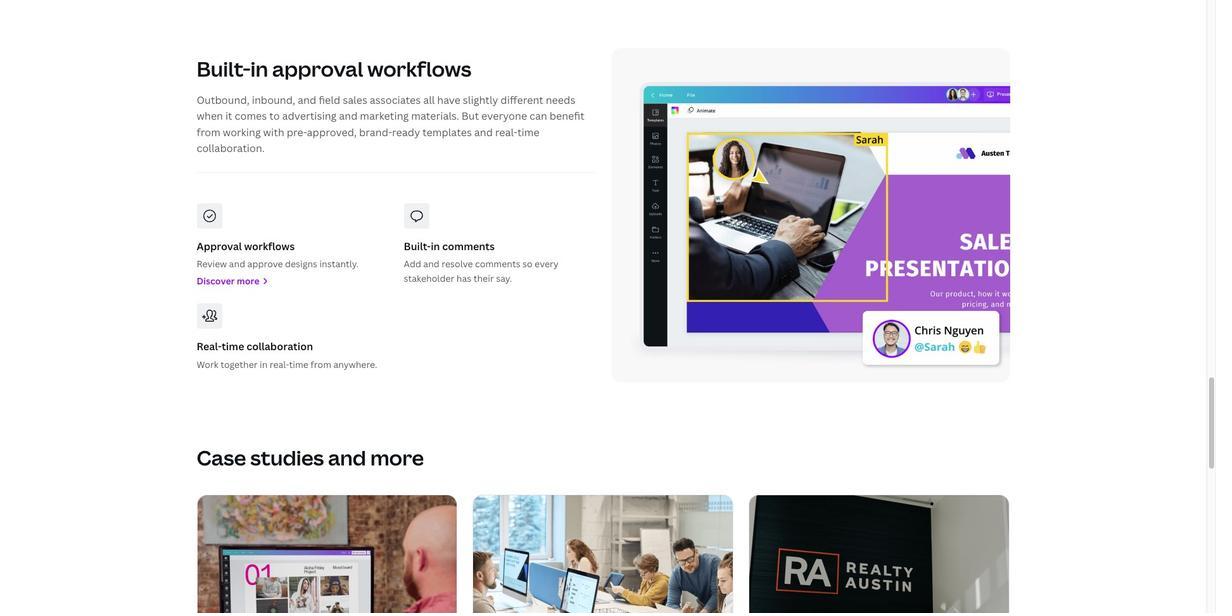 Task type: locate. For each thing, give the bounding box(es) containing it.
1 vertical spatial time
[[222, 340, 244, 354]]

in up inbound,
[[251, 55, 268, 82]]

materials.
[[411, 109, 459, 123]]

real- inside real-time collaboration work together in real-time from anywhere.
[[270, 358, 289, 370]]

comments up say.
[[475, 258, 520, 270]]

when
[[197, 109, 223, 123]]

1 vertical spatial in
[[431, 239, 440, 253]]

0 vertical spatial built-
[[197, 55, 251, 82]]

approval
[[197, 239, 242, 253]]

imageonly image
[[473, 495, 733, 613], [750, 495, 1009, 613]]

and inside approval workflows review and approve designs instantly.
[[229, 258, 245, 270]]

time up together
[[222, 340, 244, 354]]

together
[[221, 358, 258, 370]]

time
[[517, 125, 539, 139], [222, 340, 244, 354], [289, 358, 308, 370]]

approve
[[247, 258, 283, 270]]

real- inside the outbound, inbound, and field sales associates all have slightly different needs when it comes to advertising and marketing materials. but everyone can benefit from working with pre-approved, brand-ready templates and real-time collaboration.
[[495, 125, 517, 139]]

imageonly image
[[197, 495, 457, 613]]

built- up add
[[404, 239, 431, 253]]

built-
[[197, 55, 251, 82], [404, 239, 431, 253]]

1 horizontal spatial imageonly image
[[750, 495, 1009, 613]]

2 horizontal spatial time
[[517, 125, 539, 139]]

outbound, inbound, and field sales associates all have slightly different needs when it comes to advertising and marketing materials. but everyone can benefit from working with pre-approved, brand-ready templates and real-time collaboration.
[[197, 93, 585, 155]]

0 vertical spatial time
[[517, 125, 539, 139]]

built- for built-in comments add and resolve comments so every stakeholder has their say.
[[404, 239, 431, 253]]

1 vertical spatial from
[[311, 358, 331, 370]]

comes
[[235, 109, 267, 123]]

every
[[535, 258, 559, 270]]

1 vertical spatial more
[[370, 444, 424, 471]]

built- up outbound,
[[197, 55, 251, 82]]

collaboration.
[[197, 141, 265, 155]]

and right the studies
[[328, 444, 366, 471]]

comments
[[442, 239, 495, 253], [475, 258, 520, 270]]

stakeholder
[[404, 272, 454, 284]]

working
[[223, 125, 261, 139]]

real- down collaboration
[[270, 358, 289, 370]]

comments up resolve
[[442, 239, 495, 253]]

1 horizontal spatial real-
[[495, 125, 517, 139]]

discover more link
[[197, 274, 389, 288]]

1 vertical spatial workflows
[[244, 239, 295, 253]]

0 vertical spatial real-
[[495, 125, 517, 139]]

1 horizontal spatial workflows
[[367, 55, 471, 82]]

time down collaboration
[[289, 358, 308, 370]]

have
[[437, 93, 460, 107]]

sales team collaboration in canva presentation image
[[611, 48, 1010, 382]]

in up stakeholder
[[431, 239, 440, 253]]

0 horizontal spatial time
[[222, 340, 244, 354]]

from down when on the left top
[[197, 125, 220, 139]]

advertising
[[282, 109, 337, 123]]

from
[[197, 125, 220, 139], [311, 358, 331, 370]]

real-time collaboration work together in real-time from anywhere.
[[197, 340, 377, 370]]

0 horizontal spatial workflows
[[244, 239, 295, 253]]

in
[[251, 55, 268, 82], [431, 239, 440, 253], [260, 358, 268, 370]]

designs
[[285, 258, 317, 270]]

real-
[[495, 125, 517, 139], [270, 358, 289, 370]]

ready
[[392, 125, 420, 139]]

0 vertical spatial in
[[251, 55, 268, 82]]

0 horizontal spatial imageonly image
[[473, 495, 733, 613]]

more
[[237, 275, 259, 287], [370, 444, 424, 471]]

real-
[[197, 340, 222, 354]]

approved,
[[307, 125, 357, 139]]

pre-
[[287, 125, 307, 139]]

1 horizontal spatial more
[[370, 444, 424, 471]]

1 vertical spatial real-
[[270, 358, 289, 370]]

1 vertical spatial built-
[[404, 239, 431, 253]]

has
[[457, 272, 471, 284]]

associates
[[370, 93, 421, 107]]

1 horizontal spatial from
[[311, 358, 331, 370]]

and up discover more
[[229, 258, 245, 270]]

1 horizontal spatial built-
[[404, 239, 431, 253]]

1 vertical spatial comments
[[475, 258, 520, 270]]

real- down everyone on the top left of the page
[[495, 125, 517, 139]]

in inside the built-in comments add and resolve comments so every stakeholder has their say.
[[431, 239, 440, 253]]

2 vertical spatial in
[[260, 358, 268, 370]]

from left anywhere.
[[311, 358, 331, 370]]

and up stakeholder
[[423, 258, 439, 270]]

0 vertical spatial from
[[197, 125, 220, 139]]

0 horizontal spatial from
[[197, 125, 220, 139]]

built- inside the built-in comments add and resolve comments so every stakeholder has their say.
[[404, 239, 431, 253]]

different
[[501, 93, 543, 107]]

studies
[[250, 444, 324, 471]]

workflows up all
[[367, 55, 471, 82]]

0 horizontal spatial more
[[237, 275, 259, 287]]

slightly
[[463, 93, 498, 107]]

0 vertical spatial more
[[237, 275, 259, 287]]

discover
[[197, 275, 235, 287]]

2 vertical spatial time
[[289, 358, 308, 370]]

benefit
[[550, 109, 585, 123]]

in down collaboration
[[260, 358, 268, 370]]

and
[[298, 93, 316, 107], [339, 109, 358, 123], [474, 125, 493, 139], [229, 258, 245, 270], [423, 258, 439, 270], [328, 444, 366, 471]]

built- for built-in approval workflows
[[197, 55, 251, 82]]

it
[[225, 109, 232, 123]]

workflows inside approval workflows review and approve designs instantly.
[[244, 239, 295, 253]]

workflows up approve
[[244, 239, 295, 253]]

0 horizontal spatial built-
[[197, 55, 251, 82]]

time down 'can'
[[517, 125, 539, 139]]

from inside the outbound, inbound, and field sales associates all have slightly different needs when it comes to advertising and marketing materials. but everyone can benefit from working with pre-approved, brand-ready templates and real-time collaboration.
[[197, 125, 220, 139]]

from inside real-time collaboration work together in real-time from anywhere.
[[311, 358, 331, 370]]

all
[[423, 93, 435, 107]]

and down but
[[474, 125, 493, 139]]

workflows
[[367, 55, 471, 82], [244, 239, 295, 253]]

0 horizontal spatial real-
[[270, 358, 289, 370]]

work
[[197, 358, 218, 370]]



Task type: vqa. For each thing, say whether or not it's contained in the screenshot.
text to the middle
no



Task type: describe. For each thing, give the bounding box(es) containing it.
outbound,
[[197, 93, 249, 107]]

add
[[404, 258, 421, 270]]

so
[[523, 258, 532, 270]]

to
[[269, 109, 280, 123]]

brand-
[[359, 125, 392, 139]]

field
[[319, 93, 340, 107]]

everyone
[[481, 109, 527, 123]]

case
[[197, 444, 246, 471]]

with
[[263, 125, 284, 139]]

anywhere.
[[333, 358, 377, 370]]

and inside the built-in comments add and resolve comments so every stakeholder has their say.
[[423, 258, 439, 270]]

in for comments
[[431, 239, 440, 253]]

case studies and more
[[197, 444, 424, 471]]

inbound,
[[252, 93, 295, 107]]

their
[[474, 272, 494, 284]]

1 horizontal spatial time
[[289, 358, 308, 370]]

templates
[[422, 125, 472, 139]]

time inside the outbound, inbound, and field sales associates all have slightly different needs when it comes to advertising and marketing materials. but everyone can benefit from working with pre-approved, brand-ready templates and real-time collaboration.
[[517, 125, 539, 139]]

instantly.
[[319, 258, 359, 270]]

in inside real-time collaboration work together in real-time from anywhere.
[[260, 358, 268, 370]]

in for approval
[[251, 55, 268, 82]]

say.
[[496, 272, 512, 284]]

and up 'advertising'
[[298, 93, 316, 107]]

but
[[462, 109, 479, 123]]

needs
[[546, 93, 575, 107]]

review
[[197, 258, 227, 270]]

0 vertical spatial workflows
[[367, 55, 471, 82]]

1 imageonly image from the left
[[473, 495, 733, 613]]

resolve
[[442, 258, 473, 270]]

marketing
[[360, 109, 409, 123]]

built-in approval workflows
[[197, 55, 471, 82]]

sales
[[343, 93, 367, 107]]

0 vertical spatial comments
[[442, 239, 495, 253]]

discover more
[[197, 275, 259, 287]]

built-in comments add and resolve comments so every stakeholder has their say.
[[404, 239, 559, 284]]

and down sales
[[339, 109, 358, 123]]

2 imageonly image from the left
[[750, 495, 1009, 613]]

collaboration
[[247, 340, 313, 354]]

approval workflows review and approve designs instantly.
[[197, 239, 359, 270]]

approval
[[272, 55, 363, 82]]

can
[[529, 109, 547, 123]]



